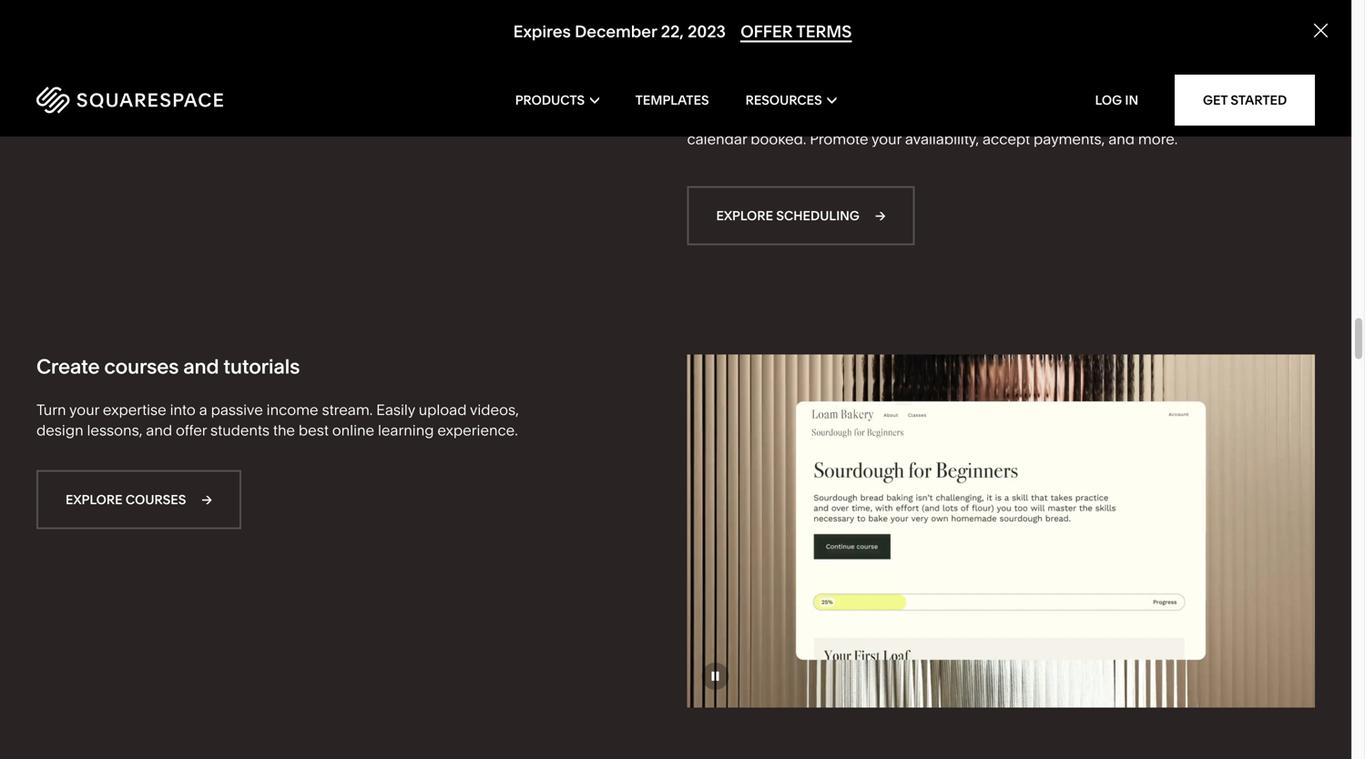 Task type: describe. For each thing, give the bounding box(es) containing it.
started
[[1231, 92, 1288, 108]]

log
[[1096, 92, 1123, 108]]

templates link
[[636, 64, 710, 137]]

experience.
[[438, 422, 518, 440]]

in
[[1126, 92, 1139, 108]]

create
[[36, 354, 100, 379]]

2023
[[688, 22, 726, 42]]

keep
[[1049, 110, 1083, 128]]

and inside turn your expertise into a passive income stream. easily upload videos, design lessons, and offer students the best online learning experience.
[[146, 422, 172, 440]]

get started
[[1204, 92, 1288, 108]]

squarespace logo link
[[36, 87, 292, 114]]

pause video image
[[702, 663, 729, 690]]

stream.
[[322, 402, 373, 419]]

design
[[36, 422, 83, 440]]

and down clients at the right of page
[[1109, 130, 1135, 148]]

schedule appointments
[[36, 108, 260, 133]]

log             in link
[[1096, 92, 1139, 108]]

students
[[211, 422, 270, 440]]

happy
[[1168, 110, 1211, 128]]

your inside turn your expertise into a passive income stream. easily upload videos, design lessons, and offer students the best online learning experience.
[[69, 402, 99, 419]]

lessons,
[[87, 422, 143, 440]]

courses
[[104, 354, 179, 379]]

hassle
[[748, 110, 792, 128]]

expires december 22, 2023
[[514, 22, 726, 42]]

courses
[[126, 493, 186, 508]]

availability,
[[906, 130, 980, 148]]

offer terms link
[[741, 22, 852, 43]]

create courses and tutorials
[[36, 354, 300, 379]]

payments,
[[1034, 130, 1106, 148]]

with
[[963, 110, 991, 128]]

learning
[[378, 422, 434, 440]]

resources
[[746, 92, 823, 108]]

offer terms
[[741, 22, 852, 42]]

and down get on the top right of page
[[1214, 110, 1240, 128]]

online inside the take the hassle out of online scheduling with tools to keep your clients happy and your calendar booked. promote your availability, accept payments, and more.
[[838, 110, 880, 128]]

offer
[[741, 22, 793, 42]]

accept
[[983, 130, 1031, 148]]

tools
[[995, 110, 1028, 128]]

→ for explore courses
[[202, 493, 212, 508]]

calendar
[[688, 130, 747, 148]]

upload
[[419, 402, 467, 419]]

out
[[795, 110, 817, 128]]

income
[[267, 402, 319, 419]]

passive
[[211, 402, 263, 419]]

get started link
[[1176, 75, 1316, 126]]

the inside turn your expertise into a passive income stream. easily upload videos, design lessons, and offer students the best online learning experience.
[[273, 422, 295, 440]]

turn
[[36, 402, 66, 419]]

easily
[[376, 402, 415, 419]]

terms
[[797, 22, 852, 42]]

and up a
[[183, 354, 219, 379]]

online inside turn your expertise into a passive income stream. easily upload videos, design lessons, and offer students the best online learning experience.
[[332, 422, 375, 440]]

more.
[[1139, 130, 1178, 148]]

templates
[[636, 92, 710, 108]]

explore for explore courses
[[66, 493, 123, 508]]

promote
[[810, 130, 869, 148]]



Task type: locate. For each thing, give the bounding box(es) containing it.
0 horizontal spatial online
[[332, 422, 375, 440]]

products
[[515, 92, 585, 108]]

explore scheduling
[[717, 208, 860, 224]]

explore left scheduling
[[717, 208, 774, 224]]

0 horizontal spatial the
[[273, 422, 295, 440]]

0 vertical spatial →
[[876, 208, 886, 224]]

and
[[1214, 110, 1240, 128], [1109, 130, 1135, 148], [183, 354, 219, 379], [146, 422, 172, 440]]

explore courses
[[66, 493, 186, 508]]

your down started
[[1244, 110, 1274, 128]]

appointments
[[129, 108, 260, 133]]

1 horizontal spatial the
[[722, 110, 744, 128]]

booked.
[[751, 130, 807, 148]]

→ right courses at the bottom of the page
[[202, 493, 212, 508]]

0 horizontal spatial explore
[[66, 493, 123, 508]]

1 horizontal spatial explore
[[717, 208, 774, 224]]

a
[[199, 402, 207, 419]]

1 vertical spatial the
[[273, 422, 295, 440]]

december
[[575, 22, 657, 42]]

→
[[876, 208, 886, 224], [202, 493, 212, 508]]

best
[[299, 422, 329, 440]]

0 vertical spatial explore
[[717, 208, 774, 224]]

of
[[821, 110, 834, 128]]

to
[[1032, 110, 1045, 128]]

resources button
[[746, 64, 837, 137]]

your
[[1086, 110, 1116, 128], [1244, 110, 1274, 128], [872, 130, 902, 148], [69, 402, 99, 419]]

0 vertical spatial online
[[838, 110, 880, 128]]

your down log
[[1086, 110, 1116, 128]]

your up design
[[69, 402, 99, 419]]

videos,
[[470, 402, 519, 419]]

log             in
[[1096, 92, 1139, 108]]

the
[[722, 110, 744, 128], [273, 422, 295, 440]]

and down into
[[146, 422, 172, 440]]

1 vertical spatial online
[[332, 422, 375, 440]]

take
[[688, 110, 719, 128]]

explore for explore scheduling
[[717, 208, 774, 224]]

22,
[[661, 22, 684, 42]]

scheduling
[[884, 110, 960, 128]]

online down stream.
[[332, 422, 375, 440]]

1 vertical spatial →
[[202, 493, 212, 508]]

explore left courses at the bottom of the page
[[66, 493, 123, 508]]

schedule
[[36, 108, 125, 133]]

your down scheduling
[[872, 130, 902, 148]]

the down income
[[273, 422, 295, 440]]

→ for explore scheduling
[[876, 208, 886, 224]]

1 horizontal spatial online
[[838, 110, 880, 128]]

into
[[170, 402, 196, 419]]

the up calendar
[[722, 110, 744, 128]]

clients
[[1120, 110, 1164, 128]]

expires
[[514, 22, 571, 42]]

explore
[[717, 208, 774, 224], [66, 493, 123, 508]]

a fitness brand website with off-white background, maroon text, and a woman working out, offering scheduling capabilities with fitness professionals. image
[[0, 0, 1352, 109]]

expertise
[[103, 402, 166, 419]]

→ right scheduling
[[876, 208, 886, 224]]

tutorials
[[224, 354, 300, 379]]

products button
[[515, 64, 599, 137]]

turn your expertise into a passive income stream. easily upload videos, design lessons, and offer students the best online learning experience.
[[36, 402, 519, 440]]

0 horizontal spatial →
[[202, 493, 212, 508]]

online up promote in the right of the page
[[838, 110, 880, 128]]

offer
[[176, 422, 207, 440]]

scheduling
[[777, 208, 860, 224]]

0 vertical spatial the
[[722, 110, 744, 128]]

squarespace logo image
[[36, 87, 223, 114]]

the inside the take the hassle out of online scheduling with tools to keep your clients happy and your calendar booked. promote your availability, accept payments, and more.
[[722, 110, 744, 128]]

take the hassle out of online scheduling with tools to keep your clients happy and your calendar booked. promote your availability, accept payments, and more.
[[688, 110, 1274, 148]]

get
[[1204, 92, 1228, 108]]

1 vertical spatial explore
[[66, 493, 123, 508]]

online
[[838, 110, 880, 128], [332, 422, 375, 440]]

1 horizontal spatial →
[[876, 208, 886, 224]]



Task type: vqa. For each thing, say whether or not it's contained in the screenshot.
bottom the
yes



